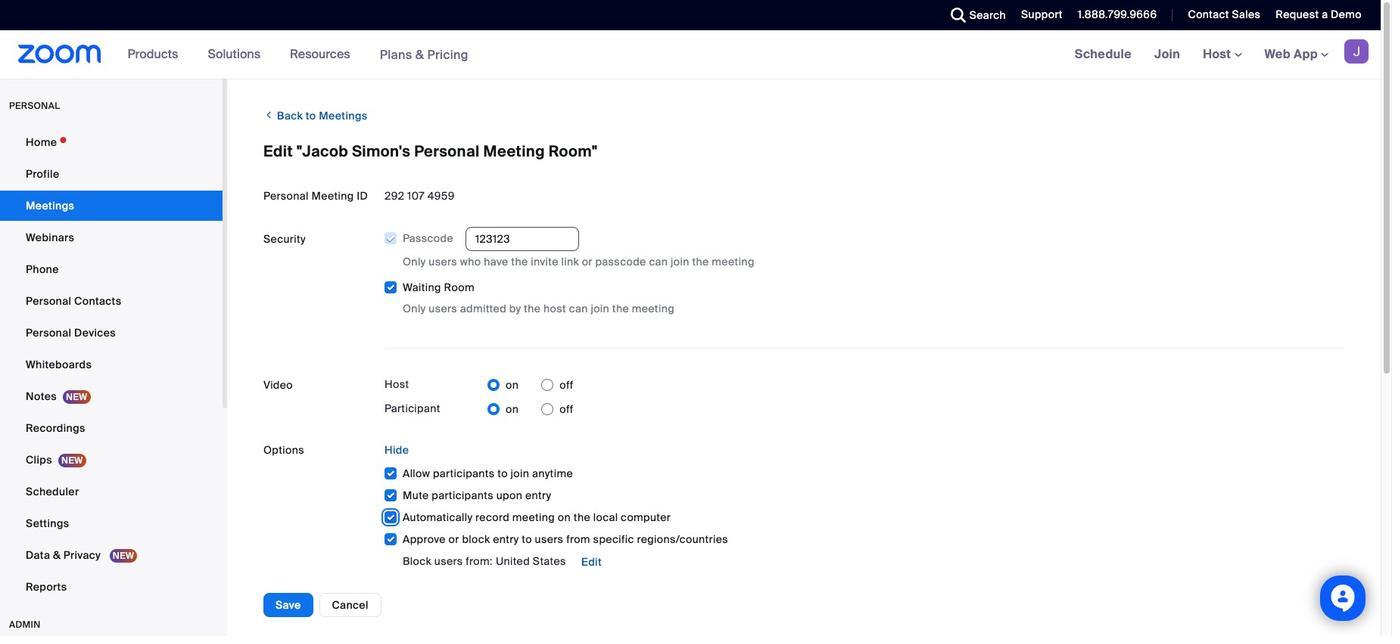 Task type: vqa. For each thing, say whether or not it's contained in the screenshot.
MAIN CONTENT
no



Task type: locate. For each thing, give the bounding box(es) containing it.
1 horizontal spatial &
[[416, 47, 424, 62]]

& right plans
[[416, 47, 424, 62]]

from
[[567, 533, 591, 547]]

participants up mute participants upon entry
[[433, 467, 495, 481]]

meetings
[[319, 109, 368, 123], [26, 199, 74, 213]]

0 vertical spatial meetings
[[319, 109, 368, 123]]

hide
[[385, 444, 409, 458]]

contact sales link
[[1177, 0, 1265, 30], [1188, 8, 1261, 21]]

personal meeting id
[[264, 189, 368, 203]]

products
[[128, 46, 178, 62]]

block
[[462, 533, 490, 547]]

1 horizontal spatial edit
[[581, 556, 602, 570]]

1 vertical spatial join
[[591, 302, 610, 316]]

0 vertical spatial &
[[416, 47, 424, 62]]

off down host option group
[[560, 403, 574, 417]]

allow
[[403, 467, 430, 481]]

scheduler link
[[0, 477, 223, 507]]

settings link
[[0, 509, 223, 539]]

1 vertical spatial meeting
[[312, 189, 354, 203]]

participants for mute
[[432, 489, 494, 503]]

personal up whiteboards
[[26, 326, 71, 340]]

phone
[[26, 263, 59, 276]]

1 vertical spatial entry
[[493, 533, 519, 547]]

only down waiting
[[403, 302, 426, 316]]

personal devices
[[26, 326, 116, 340]]

profile
[[26, 167, 59, 181]]

off for host
[[560, 379, 574, 392]]

0 horizontal spatial entry
[[493, 533, 519, 547]]

clips
[[26, 454, 52, 467]]

4959
[[428, 189, 455, 203]]

off up participant option group
[[560, 379, 574, 392]]

whiteboards link
[[0, 350, 223, 380]]

0 horizontal spatial join
[[511, 467, 529, 481]]

0 vertical spatial off
[[560, 379, 574, 392]]

0 vertical spatial or
[[582, 255, 593, 269]]

users
[[429, 255, 457, 269], [429, 302, 457, 316], [535, 533, 564, 547], [434, 555, 463, 569]]

0 horizontal spatial meeting
[[513, 511, 555, 525]]

0 horizontal spatial &
[[53, 549, 61, 563]]

can right host
[[569, 302, 588, 316]]

notes link
[[0, 382, 223, 412]]

host
[[1203, 46, 1235, 62], [385, 378, 409, 391]]

None text field
[[466, 227, 579, 252]]

off inside host option group
[[560, 379, 574, 392]]

join right passcode
[[671, 255, 690, 269]]

personal up security on the top of page
[[264, 189, 309, 203]]

or right the link at top
[[582, 255, 593, 269]]

to down automatically record meeting on the local computer
[[522, 533, 532, 547]]

1 vertical spatial host
[[385, 378, 409, 391]]

data & privacy
[[26, 549, 104, 563]]

0 vertical spatial host
[[1203, 46, 1235, 62]]

security
[[264, 232, 306, 246]]

0 vertical spatial join
[[671, 255, 690, 269]]

sales
[[1232, 8, 1261, 21]]

scheduler
[[26, 485, 79, 499]]

edit down from at the left
[[581, 556, 602, 570]]

on inside host option group
[[506, 379, 519, 392]]

0 vertical spatial edit
[[264, 142, 293, 161]]

1 horizontal spatial meeting
[[632, 302, 675, 316]]

personal inside personal contacts link
[[26, 295, 71, 308]]

plans & pricing
[[380, 47, 469, 62]]

0 horizontal spatial edit
[[264, 142, 293, 161]]

1 only from the top
[[403, 255, 426, 269]]

support link
[[1010, 0, 1067, 30], [1022, 8, 1063, 21]]

0 horizontal spatial meetings
[[26, 199, 74, 213]]

home link
[[0, 127, 223, 158]]

data & privacy link
[[0, 541, 223, 571]]

cancel button
[[319, 594, 381, 618]]

banner
[[0, 30, 1381, 80]]

on for host
[[506, 379, 519, 392]]

1 vertical spatial meetings
[[26, 199, 74, 213]]

1 vertical spatial edit
[[581, 556, 602, 570]]

2 only from the top
[[403, 302, 426, 316]]

1.888.799.9666 button
[[1067, 0, 1161, 30], [1078, 8, 1157, 21]]

1 vertical spatial can
[[569, 302, 588, 316]]

& inside data & privacy link
[[53, 549, 61, 563]]

1 vertical spatial to
[[498, 467, 508, 481]]

& right data
[[53, 549, 61, 563]]

plans & pricing link
[[380, 47, 469, 62], [380, 47, 469, 62]]

users up waiting room
[[429, 255, 457, 269]]

2 off from the top
[[560, 403, 574, 417]]

entry up united
[[493, 533, 519, 547]]

participants
[[433, 467, 495, 481], [432, 489, 494, 503]]

1 horizontal spatial entry
[[526, 489, 552, 503]]

the for invite
[[511, 255, 528, 269]]

contact
[[1188, 8, 1230, 21]]

simon's
[[352, 142, 411, 161]]

off
[[560, 379, 574, 392], [560, 403, 574, 417]]

support
[[1022, 8, 1063, 21]]

personal
[[414, 142, 480, 161], [264, 189, 309, 203], [26, 295, 71, 308], [26, 326, 71, 340]]

app
[[1294, 46, 1318, 62]]

the for host
[[524, 302, 541, 316]]

1 vertical spatial meeting
[[632, 302, 675, 316]]

1 vertical spatial &
[[53, 549, 61, 563]]

1 vertical spatial on
[[506, 403, 519, 417]]

edit inside button
[[581, 556, 602, 570]]

1 horizontal spatial host
[[1203, 46, 1235, 62]]

meeting
[[712, 255, 755, 269], [632, 302, 675, 316], [513, 511, 555, 525]]

profile picture image
[[1345, 39, 1369, 64]]

1 vertical spatial only
[[403, 302, 426, 316]]

join link
[[1143, 30, 1192, 79]]

room"
[[549, 142, 598, 161]]

1 horizontal spatial meetings
[[319, 109, 368, 123]]

off inside participant option group
[[560, 403, 574, 417]]

2 horizontal spatial meeting
[[712, 255, 755, 269]]

meetings inside 'link'
[[26, 199, 74, 213]]

notes
[[26, 390, 57, 404]]

or left block
[[449, 533, 459, 547]]

2 vertical spatial meeting
[[513, 511, 555, 525]]

users for only users admitted by the host can join the meeting
[[429, 302, 457, 316]]

0 horizontal spatial to
[[306, 109, 316, 123]]

on up approve or block entry to users from specific regions/countries
[[558, 511, 571, 525]]

edit down back
[[264, 142, 293, 161]]

personal inside personal devices link
[[26, 326, 71, 340]]

web
[[1265, 46, 1291, 62]]

edit for edit
[[581, 556, 602, 570]]

host button
[[1203, 46, 1242, 62]]

0 vertical spatial entry
[[526, 489, 552, 503]]

the
[[511, 255, 528, 269], [692, 255, 709, 269], [524, 302, 541, 316], [612, 302, 629, 316], [574, 511, 591, 525]]

1 horizontal spatial or
[[582, 255, 593, 269]]

settings
[[26, 517, 69, 531]]

mute
[[403, 489, 429, 503]]

host down contact sales
[[1203, 46, 1235, 62]]

personal contacts link
[[0, 286, 223, 317]]

0 vertical spatial to
[[306, 109, 316, 123]]

personal for personal contacts
[[26, 295, 71, 308]]

data
[[26, 549, 50, 563]]

on down host option group
[[506, 403, 519, 417]]

products button
[[128, 30, 185, 79]]

personal menu menu
[[0, 127, 223, 604]]

meeting left id
[[312, 189, 354, 203]]

personal up 4959
[[414, 142, 480, 161]]

can right passcode
[[649, 255, 668, 269]]

join right host
[[591, 302, 610, 316]]

0 vertical spatial participants
[[433, 467, 495, 481]]

host option group
[[488, 373, 574, 398]]

0 horizontal spatial meeting
[[312, 189, 354, 203]]

save
[[276, 599, 301, 613]]

1.888.799.9666
[[1078, 8, 1157, 21]]

& inside product information navigation
[[416, 47, 424, 62]]

meeting left the room"
[[484, 142, 545, 161]]

2 vertical spatial to
[[522, 533, 532, 547]]

on inside participant option group
[[506, 403, 519, 417]]

292 107 4959
[[385, 189, 455, 203]]

meetings up "jacob
[[319, 109, 368, 123]]

meetings link
[[0, 191, 223, 221]]

1 horizontal spatial meeting
[[484, 142, 545, 161]]

waiting room
[[403, 281, 475, 295]]

to
[[306, 109, 316, 123], [498, 467, 508, 481], [522, 533, 532, 547]]

the for local
[[574, 511, 591, 525]]

only for only users who have the invite link or passcode can join the meeting
[[403, 255, 426, 269]]

banner containing products
[[0, 30, 1381, 80]]

profile link
[[0, 159, 223, 189]]

to up upon
[[498, 467, 508, 481]]

0 vertical spatial only
[[403, 255, 426, 269]]

edit
[[264, 142, 293, 161], [581, 556, 602, 570]]

host inside meetings "navigation"
[[1203, 46, 1235, 62]]

host up participant
[[385, 378, 409, 391]]

personal
[[9, 100, 60, 112]]

can
[[649, 255, 668, 269], [569, 302, 588, 316]]

users left from:
[[434, 555, 463, 569]]

0 vertical spatial meeting
[[712, 255, 755, 269]]

participants up 'automatically'
[[432, 489, 494, 503]]

admitted
[[460, 302, 507, 316]]

& for pricing
[[416, 47, 424, 62]]

meetings up webinars
[[26, 199, 74, 213]]

0 horizontal spatial or
[[449, 533, 459, 547]]

0 vertical spatial can
[[649, 255, 668, 269]]

only
[[403, 255, 426, 269], [403, 302, 426, 316]]

1 vertical spatial off
[[560, 403, 574, 417]]

pricing
[[427, 47, 469, 62]]

personal down phone
[[26, 295, 71, 308]]

meeting
[[484, 142, 545, 161], [312, 189, 354, 203]]

to right back
[[306, 109, 316, 123]]

0 vertical spatial on
[[506, 379, 519, 392]]

invite
[[531, 255, 559, 269]]

entry for upon
[[526, 489, 552, 503]]

1 off from the top
[[560, 379, 574, 392]]

join up upon
[[511, 467, 529, 481]]

on up participant option group
[[506, 379, 519, 392]]

only up waiting
[[403, 255, 426, 269]]

users down waiting room
[[429, 302, 457, 316]]

1 vertical spatial participants
[[432, 489, 494, 503]]

have
[[484, 255, 509, 269]]

entry up automatically record meeting on the local computer
[[526, 489, 552, 503]]



Task type: describe. For each thing, give the bounding box(es) containing it.
plans
[[380, 47, 412, 62]]

block
[[403, 555, 432, 569]]

reports
[[26, 581, 67, 594]]

2 horizontal spatial to
[[522, 533, 532, 547]]

anytime
[[532, 467, 573, 481]]

on for participant
[[506, 403, 519, 417]]

recordings
[[26, 422, 85, 435]]

back to meetings link
[[264, 103, 368, 128]]

search button
[[940, 0, 1010, 30]]

back
[[277, 109, 303, 123]]

whiteboards
[[26, 358, 92, 372]]

waiting
[[403, 281, 441, 295]]

participant
[[385, 402, 440, 416]]

users up states
[[535, 533, 564, 547]]

schedule link
[[1064, 30, 1143, 79]]

& for privacy
[[53, 549, 61, 563]]

292
[[385, 189, 405, 203]]

only for only users admitted by the host can join the meeting
[[403, 302, 426, 316]]

participant option group
[[488, 398, 574, 422]]

upon
[[497, 489, 523, 503]]

contacts
[[74, 295, 121, 308]]

automatically record meeting on the local computer
[[403, 511, 671, 525]]

privacy
[[63, 549, 101, 563]]

states
[[533, 555, 566, 569]]

link
[[561, 255, 579, 269]]

reports link
[[0, 572, 223, 603]]

approve
[[403, 533, 446, 547]]

webinars
[[26, 231, 74, 245]]

0 horizontal spatial host
[[385, 378, 409, 391]]

resources
[[290, 46, 350, 62]]

room
[[444, 281, 475, 295]]

"jacob
[[297, 142, 348, 161]]

or inside security group
[[582, 255, 593, 269]]

solutions
[[208, 46, 261, 62]]

107
[[407, 189, 425, 203]]

video
[[264, 379, 293, 392]]

webinars link
[[0, 223, 223, 253]]

zoom logo image
[[18, 45, 101, 64]]

0 vertical spatial meeting
[[484, 142, 545, 161]]

by
[[509, 302, 521, 316]]

meetings navigation
[[1064, 30, 1381, 80]]

demo
[[1331, 8, 1362, 21]]

web app button
[[1265, 46, 1329, 62]]

personal for personal meeting id
[[264, 189, 309, 203]]

users for block users from: united states
[[434, 555, 463, 569]]

product information navigation
[[116, 30, 480, 80]]

contact sales
[[1188, 8, 1261, 21]]

solutions button
[[208, 30, 267, 79]]

specific
[[593, 533, 634, 547]]

automatically
[[403, 511, 473, 525]]

edit "jacob simon's personal meeting room"
[[264, 142, 598, 161]]

host
[[544, 302, 566, 316]]

1 horizontal spatial to
[[498, 467, 508, 481]]

allow participants to join       anytime
[[403, 467, 573, 481]]

none text field inside security group
[[466, 227, 579, 252]]

options
[[264, 444, 304, 458]]

regions/countries
[[637, 533, 728, 547]]

personal devices link
[[0, 318, 223, 348]]

home
[[26, 136, 57, 149]]

participants for allow
[[433, 467, 495, 481]]

request a demo
[[1276, 8, 1362, 21]]

users for only users who have the invite link or passcode can join the meeting
[[429, 255, 457, 269]]

personal contacts
[[26, 295, 121, 308]]

personal for personal devices
[[26, 326, 71, 340]]

id
[[357, 189, 368, 203]]

2 vertical spatial join
[[511, 467, 529, 481]]

0 horizontal spatial can
[[569, 302, 588, 316]]

save button
[[264, 594, 313, 618]]

join
[[1155, 46, 1181, 62]]

cancel
[[332, 599, 369, 613]]

phone link
[[0, 254, 223, 285]]

approve or block entry to users from specific regions/countries
[[403, 533, 728, 547]]

computer
[[621, 511, 671, 525]]

1 horizontal spatial can
[[649, 255, 668, 269]]

recordings link
[[0, 413, 223, 444]]

admin
[[9, 619, 41, 632]]

devices
[[74, 326, 116, 340]]

edit button
[[569, 551, 614, 575]]

record
[[476, 511, 510, 525]]

hide button
[[385, 439, 409, 463]]

local
[[593, 511, 618, 525]]

edit for edit "jacob simon's personal meeting room"
[[264, 142, 293, 161]]

request
[[1276, 8, 1319, 21]]

1 horizontal spatial join
[[591, 302, 610, 316]]

security group
[[384, 227, 1345, 317]]

passcode
[[403, 232, 454, 245]]

left image
[[264, 108, 274, 123]]

a
[[1322, 8, 1329, 21]]

2 horizontal spatial join
[[671, 255, 690, 269]]

2 vertical spatial on
[[558, 511, 571, 525]]

passcode
[[596, 255, 646, 269]]

1 vertical spatial or
[[449, 533, 459, 547]]

off for participant
[[560, 403, 574, 417]]

entry for block
[[493, 533, 519, 547]]

mute participants upon entry
[[403, 489, 552, 503]]



